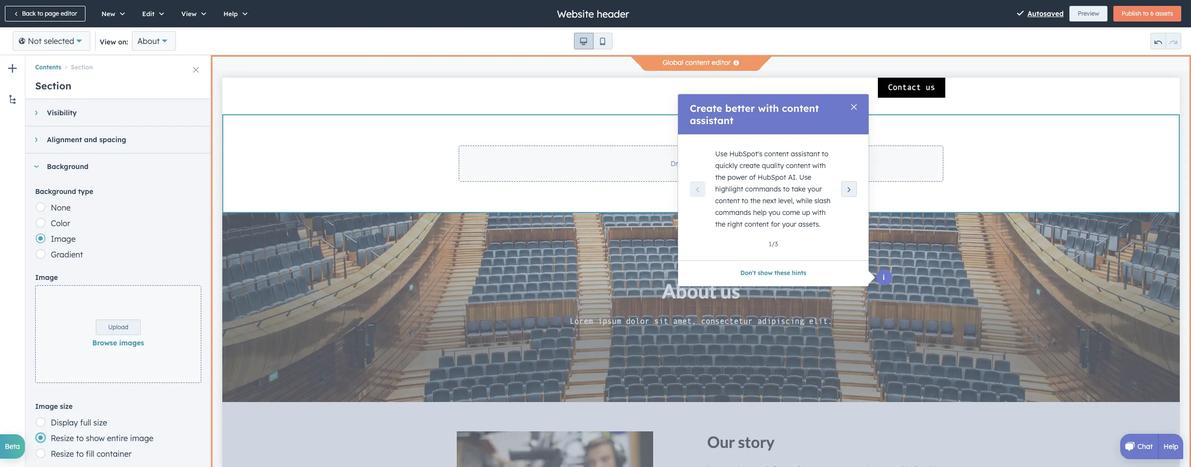 Task type: describe. For each thing, give the bounding box(es) containing it.
close image
[[193, 67, 199, 73]]

caret image for alignment and spacing
[[35, 137, 37, 143]]

resize to show entire image
[[51, 433, 153, 443]]

assets
[[1156, 10, 1173, 17]]

back
[[22, 10, 36, 17]]

1 vertical spatial image
[[35, 273, 58, 282]]

to for 6
[[1143, 10, 1149, 17]]

global content editor
[[663, 58, 731, 67]]

website header
[[557, 8, 629, 20]]

background for background type
[[35, 187, 76, 196]]

content
[[686, 58, 710, 67]]

spacing
[[99, 135, 126, 144]]

group containing publish to
[[1114, 6, 1182, 22]]

2 vertical spatial image
[[35, 402, 58, 411]]

image
[[130, 433, 153, 443]]

publish to 6 assets
[[1122, 10, 1173, 17]]

visibility button
[[25, 100, 201, 126]]

header
[[597, 8, 629, 20]]

autosaved
[[1028, 9, 1064, 18]]

alignment and spacing
[[47, 135, 126, 144]]

1 horizontal spatial editor
[[712, 58, 731, 67]]

0 vertical spatial image
[[51, 234, 76, 244]]

1 vertical spatial help
[[1164, 442, 1179, 451]]

alignment
[[47, 135, 82, 144]]

about
[[137, 36, 160, 46]]

contents
[[35, 64, 61, 71]]

and
[[84, 135, 97, 144]]

view on:
[[100, 38, 128, 46]]

display
[[51, 418, 78, 428]]

view button
[[171, 0, 213, 27]]

not selected
[[28, 36, 74, 46]]

chat
[[1138, 442, 1153, 451]]

background type
[[35, 187, 93, 196]]

editor inside button
[[61, 10, 77, 17]]

0 vertical spatial size
[[60, 402, 73, 411]]

website
[[557, 8, 594, 20]]

caret image for background
[[33, 165, 39, 168]]

fill
[[86, 449, 94, 459]]

not
[[28, 36, 42, 46]]

about button
[[132, 31, 176, 51]]

new
[[101, 10, 115, 18]]

2 autosaved button from the left
[[1028, 8, 1064, 20]]

help button
[[213, 0, 255, 27]]

resize for resize to show entire image
[[51, 433, 74, 443]]

browse images button
[[92, 337, 144, 349]]

view for view
[[181, 10, 197, 18]]

1 autosaved button from the left
[[1017, 8, 1064, 20]]

beta
[[5, 442, 20, 451]]

to for show
[[76, 433, 84, 443]]

images
[[119, 339, 144, 347]]

global
[[663, 58, 684, 67]]



Task type: locate. For each thing, give the bounding box(es) containing it.
view for view on:
[[100, 38, 116, 46]]

display full size
[[51, 418, 107, 428]]

preview button
[[1070, 6, 1108, 22]]

background
[[47, 162, 89, 171], [35, 187, 76, 196]]

size right full
[[93, 418, 107, 428]]

1 vertical spatial section
[[35, 80, 71, 92]]

0 vertical spatial background
[[47, 162, 89, 171]]

image up display
[[35, 402, 58, 411]]

edit
[[142, 10, 155, 18]]

type
[[78, 187, 93, 196]]

0 vertical spatial section
[[71, 64, 93, 71]]

resize down display
[[51, 433, 74, 443]]

to inside button
[[37, 10, 43, 17]]

background inside background dropdown button
[[47, 162, 89, 171]]

page
[[45, 10, 59, 17]]

contents button
[[35, 64, 61, 71]]

beta button
[[0, 434, 25, 459]]

back to page editor
[[22, 10, 77, 17]]

size up display
[[60, 402, 73, 411]]

selected
[[44, 36, 74, 46]]

0 vertical spatial resize
[[51, 433, 74, 443]]

0 vertical spatial help
[[224, 10, 238, 18]]

0 horizontal spatial help
[[224, 10, 238, 18]]

caret image left visibility on the left top
[[35, 110, 37, 116]]

0 horizontal spatial view
[[100, 38, 116, 46]]

caret image inside alignment and spacing dropdown button
[[35, 137, 37, 143]]

upload
[[108, 324, 128, 331]]

editor right page
[[61, 10, 77, 17]]

to left show
[[76, 433, 84, 443]]

size
[[60, 402, 73, 411], [93, 418, 107, 428]]

navigation containing contents
[[25, 55, 211, 73]]

1 vertical spatial view
[[100, 38, 116, 46]]

0 vertical spatial editor
[[61, 10, 77, 17]]

1 horizontal spatial view
[[181, 10, 197, 18]]

container
[[97, 449, 132, 459]]

new button
[[91, 0, 132, 27]]

section button
[[61, 64, 93, 71]]

resize
[[51, 433, 74, 443], [51, 449, 74, 459]]

caret image for visibility
[[35, 110, 37, 116]]

help
[[224, 10, 238, 18], [1164, 442, 1179, 451]]

group
[[1114, 6, 1182, 22], [574, 33, 613, 49], [1151, 33, 1182, 49]]

caret image left 'alignment'
[[35, 137, 37, 143]]

on:
[[118, 38, 128, 46]]

entire
[[107, 433, 128, 443]]

section down contents button
[[35, 80, 71, 92]]

help right chat
[[1164, 442, 1179, 451]]

0 vertical spatial caret image
[[35, 110, 37, 116]]

edit button
[[132, 0, 171, 27]]

view
[[181, 10, 197, 18], [100, 38, 116, 46]]

editor
[[61, 10, 77, 17], [712, 58, 731, 67]]

6
[[1151, 10, 1154, 17]]

background up background type
[[47, 162, 89, 171]]

alignment and spacing button
[[25, 127, 201, 153]]

preview
[[1078, 10, 1100, 17]]

publish
[[1122, 10, 1142, 17]]

resize left fill
[[51, 449, 74, 459]]

resize to fill container
[[51, 449, 132, 459]]

background up none
[[35, 187, 76, 196]]

view left on:
[[100, 38, 116, 46]]

1 vertical spatial resize
[[51, 449, 74, 459]]

view right edit button
[[181, 10, 197, 18]]

upload button
[[96, 320, 141, 335]]

to left fill
[[76, 449, 84, 459]]

show
[[86, 433, 105, 443]]

image size element
[[35, 414, 201, 461]]

browse
[[92, 339, 117, 347]]

to left the 6 at the top right
[[1143, 10, 1149, 17]]

not selected button
[[13, 31, 90, 51]]

caret image
[[35, 110, 37, 116], [35, 137, 37, 143], [33, 165, 39, 168]]

help right view button
[[224, 10, 238, 18]]

2 resize from the top
[[51, 449, 74, 459]]

1 horizontal spatial help
[[1164, 442, 1179, 451]]

image down color
[[51, 234, 76, 244]]

color
[[51, 218, 70, 228]]

2 vertical spatial caret image
[[33, 165, 39, 168]]

1 resize from the top
[[51, 433, 74, 443]]

1 vertical spatial background
[[35, 187, 76, 196]]

image
[[51, 234, 76, 244], [35, 273, 58, 282], [35, 402, 58, 411]]

image down gradient
[[35, 273, 58, 282]]

section
[[71, 64, 93, 71], [35, 80, 71, 92]]

gradient
[[51, 250, 83, 259]]

caret image up background type
[[33, 165, 39, 168]]

caret image inside background dropdown button
[[33, 165, 39, 168]]

1 vertical spatial caret image
[[35, 137, 37, 143]]

browse images
[[92, 339, 144, 347]]

0 horizontal spatial size
[[60, 402, 73, 411]]

0 horizontal spatial editor
[[61, 10, 77, 17]]

section right contents button
[[71, 64, 93, 71]]

autosaved button
[[1017, 8, 1064, 20], [1028, 8, 1064, 20]]

to for page
[[37, 10, 43, 17]]

back to page editor button
[[5, 6, 85, 22]]

1 vertical spatial size
[[93, 418, 107, 428]]

background button
[[25, 153, 201, 180]]

to
[[37, 10, 43, 17], [1143, 10, 1149, 17], [76, 433, 84, 443], [76, 449, 84, 459]]

to for fill
[[76, 449, 84, 459]]

full
[[80, 418, 91, 428]]

view inside button
[[181, 10, 197, 18]]

navigation
[[25, 55, 211, 73]]

0 vertical spatial view
[[181, 10, 197, 18]]

visibility
[[47, 108, 77, 117]]

editor right content
[[712, 58, 731, 67]]

1 vertical spatial editor
[[712, 58, 731, 67]]

help inside button
[[224, 10, 238, 18]]

image size
[[35, 402, 73, 411]]

1 horizontal spatial size
[[93, 418, 107, 428]]

none
[[51, 203, 71, 213]]

resize for resize to fill container
[[51, 449, 74, 459]]

to right back
[[37, 10, 43, 17]]

caret image inside 'visibility' dropdown button
[[35, 110, 37, 116]]

section inside navigation
[[71, 64, 93, 71]]

background for background
[[47, 162, 89, 171]]



Task type: vqa. For each thing, say whether or not it's contained in the screenshot.
navigation containing Contents
yes



